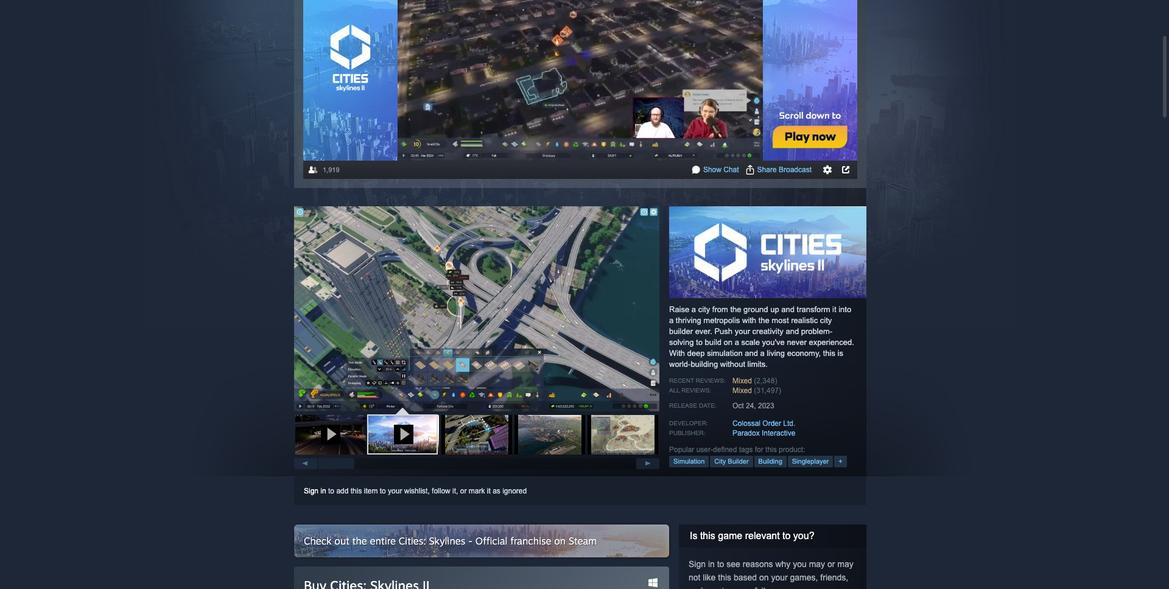 Task type: locate. For each thing, give the bounding box(es) containing it.
recent
[[669, 378, 694, 384]]

paradox interactive link
[[732, 429, 795, 438]]

problem-
[[801, 327, 832, 336]]

the right from
[[730, 305, 741, 314]]

city builder link
[[710, 456, 753, 468]]

to up deep
[[696, 338, 703, 347]]

all
[[669, 387, 680, 394]]

1 may from the left
[[809, 560, 825, 569]]

limits.
[[747, 360, 768, 369]]

mixed for mixed (2,348)
[[732, 377, 752, 385]]

to
[[696, 338, 703, 347], [328, 487, 334, 496], [380, 487, 386, 496], [782, 531, 791, 541], [717, 560, 724, 569]]

this up curators in the right of the page
[[718, 573, 731, 583]]

most
[[772, 316, 789, 325]]

interactive
[[762, 429, 795, 438]]

order
[[763, 420, 781, 428]]

a up thriving
[[692, 305, 696, 314]]

into
[[839, 305, 851, 314]]

0 horizontal spatial the
[[352, 535, 367, 547]]

share broadcast
[[757, 166, 812, 174]]

0 horizontal spatial or
[[460, 487, 467, 496]]

it left into
[[832, 305, 836, 314]]

1 horizontal spatial the
[[730, 305, 741, 314]]

building
[[758, 458, 782, 465]]

in
[[320, 487, 326, 496], [708, 560, 715, 569]]

sign left "add"
[[304, 487, 318, 496]]

(2,348)
[[754, 377, 777, 385]]

on inside "raise a city from the ground up and transform it into a thriving metropolis with the most realistic city builder ever. push your creativity and problem- solving to build on a scale you've never experienced. with deep simulation and a living economy, this is world-building without limits."
[[724, 338, 733, 347]]

reviews: for mixed (31,497)
[[681, 387, 711, 394]]

2 mixed from the top
[[732, 387, 752, 395]]

game
[[718, 531, 742, 541]]

up
[[770, 305, 779, 314]]

ever.
[[695, 327, 712, 336]]

1 vertical spatial your
[[388, 487, 402, 496]]

0 vertical spatial sign
[[304, 487, 318, 496]]

1 vertical spatial it
[[487, 487, 491, 496]]

sign
[[304, 487, 318, 496], [689, 560, 706, 569]]

games,
[[790, 573, 818, 583]]

0 horizontal spatial it
[[487, 487, 491, 496]]

paradox interactive
[[732, 429, 795, 438]]

0 horizontal spatial your
[[388, 487, 402, 496]]

show
[[703, 166, 721, 174]]

recent reviews:
[[669, 378, 726, 384]]

may up games,
[[809, 560, 825, 569]]

it
[[832, 305, 836, 314], [487, 487, 491, 496]]

city builder
[[714, 458, 749, 465]]

it left as
[[487, 487, 491, 496]]

is this game relevant to you?
[[690, 531, 814, 541]]

your inside "raise a city from the ground up and transform it into a thriving metropolis with the most realistic city builder ever. push your creativity and problem- solving to build on a scale you've never experienced. with deep simulation and a living economy, this is world-building without limits."
[[735, 327, 750, 336]]

and inside sign in to see reasons why you may or may not like this based on your games, friends, and curators you follow.
[[689, 586, 703, 589]]

broadcast
[[779, 166, 812, 174]]

ltd.
[[783, 420, 795, 428]]

1 horizontal spatial sign
[[689, 560, 706, 569]]

or right it,
[[460, 487, 467, 496]]

0 vertical spatial in
[[320, 487, 326, 496]]

1 horizontal spatial in
[[708, 560, 715, 569]]

a up limits.
[[760, 349, 765, 358]]

tags
[[739, 446, 753, 454]]

this down experienced.
[[823, 349, 835, 358]]

your down with
[[735, 327, 750, 336]]

with
[[742, 316, 756, 325]]

you've
[[762, 338, 785, 347]]

1 vertical spatial in
[[708, 560, 715, 569]]

1 horizontal spatial your
[[735, 327, 750, 336]]

1 horizontal spatial it
[[832, 305, 836, 314]]

your left wishlist,
[[388, 487, 402, 496]]

0 vertical spatial it
[[832, 305, 836, 314]]

this inside "raise a city from the ground up and transform it into a thriving metropolis with the most realistic city builder ever. push your creativity and problem- solving to build on a scale you've never experienced. with deep simulation and a living economy, this is world-building without limits."
[[823, 349, 835, 358]]

in inside sign in to see reasons why you may or may not like this based on your games, friends, and curators you follow.
[[708, 560, 715, 569]]

this
[[823, 349, 835, 358], [765, 446, 777, 454], [351, 487, 362, 496], [700, 531, 715, 541], [718, 573, 731, 583]]

is
[[838, 349, 843, 358]]

mixed up oct
[[732, 387, 752, 395]]

the
[[730, 305, 741, 314], [758, 316, 769, 325], [352, 535, 367, 547]]

you down based
[[738, 586, 752, 589]]

1 vertical spatial the
[[758, 316, 769, 325]]

in left "add"
[[320, 487, 326, 496]]

1 vertical spatial reviews:
[[681, 387, 711, 394]]

in up like
[[708, 560, 715, 569]]

city left from
[[698, 305, 710, 314]]

and down not
[[689, 586, 703, 589]]

why
[[775, 560, 791, 569]]

this inside sign in to see reasons why you may or may not like this based on your games, friends, and curators you follow.
[[718, 573, 731, 583]]

you up games,
[[793, 560, 807, 569]]

1 vertical spatial or
[[827, 560, 835, 569]]

may up friends,
[[837, 560, 854, 569]]

or up friends,
[[827, 560, 835, 569]]

0 vertical spatial reviews:
[[696, 378, 726, 384]]

to left "add"
[[328, 487, 334, 496]]

your down why
[[771, 573, 788, 583]]

sign inside sign in to see reasons why you may or may not like this based on your games, friends, and curators you follow.
[[689, 560, 706, 569]]

1 vertical spatial you
[[738, 586, 752, 589]]

item
[[364, 487, 378, 496]]

to left see in the right bottom of the page
[[717, 560, 724, 569]]

+
[[839, 458, 843, 465]]

is
[[690, 531, 697, 541]]

your
[[735, 327, 750, 336], [388, 487, 402, 496], [771, 573, 788, 583]]

and
[[781, 305, 795, 314], [786, 327, 799, 336], [745, 349, 758, 358], [689, 586, 703, 589]]

1 vertical spatial mixed
[[732, 387, 752, 395]]

deep
[[687, 349, 705, 358]]

0 horizontal spatial in
[[320, 487, 326, 496]]

the up creativity
[[758, 316, 769, 325]]

2 vertical spatial on
[[759, 573, 769, 583]]

reasons
[[743, 560, 773, 569]]

your inside sign in to see reasons why you may or may not like this based on your games, friends, and curators you follow.
[[771, 573, 788, 583]]

raise a city from the ground up and transform it into a thriving metropolis with the most realistic city builder ever. push your creativity and problem- solving to build on a scale you've never experienced. with deep simulation and a living economy, this is world-building without limits.
[[669, 305, 854, 369]]

mixed (2,348)
[[732, 377, 777, 385]]

0 horizontal spatial on
[[554, 535, 566, 547]]

franchise
[[510, 535, 551, 547]]

see
[[727, 560, 740, 569]]

1 vertical spatial city
[[820, 316, 832, 325]]

1 horizontal spatial may
[[837, 560, 854, 569]]

on up simulation
[[724, 338, 733, 347]]

-
[[468, 535, 473, 547]]

0 horizontal spatial may
[[809, 560, 825, 569]]

1 vertical spatial on
[[554, 535, 566, 547]]

city up problem-
[[820, 316, 832, 325]]

without
[[720, 360, 745, 369]]

follow.
[[755, 586, 778, 589]]

0 vertical spatial the
[[730, 305, 741, 314]]

0 vertical spatial your
[[735, 327, 750, 336]]

2023
[[758, 402, 774, 410]]

skylines
[[429, 535, 465, 547]]

builder
[[728, 458, 749, 465]]

the right out
[[352, 535, 367, 547]]

for
[[755, 446, 763, 454]]

2 horizontal spatial your
[[771, 573, 788, 583]]

sign up not
[[689, 560, 706, 569]]

2 horizontal spatial on
[[759, 573, 769, 583]]

simulation
[[707, 349, 743, 358]]

defined
[[713, 446, 737, 454]]

simulation
[[673, 458, 705, 465]]

mixed
[[732, 377, 752, 385], [732, 387, 752, 395]]

0 vertical spatial city
[[698, 305, 710, 314]]

0 vertical spatial you
[[793, 560, 807, 569]]

on left the steam
[[554, 535, 566, 547]]

this up the building
[[765, 446, 777, 454]]

check out the entire cities: skylines - official franchise on steam
[[304, 535, 597, 547]]

build
[[705, 338, 722, 347]]

mixed up mixed (31,497)
[[732, 377, 752, 385]]

and down scale
[[745, 349, 758, 358]]

follow
[[432, 487, 450, 496]]

2 vertical spatial your
[[771, 573, 788, 583]]

1 vertical spatial sign
[[689, 560, 706, 569]]

0 vertical spatial on
[[724, 338, 733, 347]]

to inside "raise a city from the ground up and transform it into a thriving metropolis with the most realistic city builder ever. push your creativity and problem- solving to build on a scale you've never experienced. with deep simulation and a living economy, this is world-building without limits."
[[696, 338, 703, 347]]

0 horizontal spatial sign
[[304, 487, 318, 496]]

realistic
[[791, 316, 818, 325]]

metropolis
[[703, 316, 740, 325]]

share
[[757, 166, 777, 174]]

0 vertical spatial or
[[460, 487, 467, 496]]

1 horizontal spatial or
[[827, 560, 835, 569]]

reviews: down recent reviews:
[[681, 387, 711, 394]]

1 mixed from the top
[[732, 377, 752, 385]]

0 vertical spatial mixed
[[732, 377, 752, 385]]

on up follow.
[[759, 573, 769, 583]]

product:
[[779, 446, 805, 454]]

reviews: down building
[[696, 378, 726, 384]]

as
[[493, 487, 500, 496]]

add
[[336, 487, 349, 496]]

1 horizontal spatial on
[[724, 338, 733, 347]]



Task type: vqa. For each thing, say whether or not it's contained in the screenshot.
text field in the top of the page
no



Task type: describe. For each thing, give the bounding box(es) containing it.
singleplayer
[[792, 458, 829, 465]]

push
[[714, 327, 733, 336]]

building link
[[754, 456, 787, 468]]

singleplayer link
[[788, 456, 833, 468]]

relevant
[[745, 531, 780, 541]]

like
[[703, 573, 716, 583]]

world-
[[669, 360, 691, 369]]

mark
[[469, 487, 485, 496]]

from
[[712, 305, 728, 314]]

oct
[[732, 402, 744, 410]]

in for add
[[320, 487, 326, 496]]

and up "never" on the bottom right of page
[[786, 327, 799, 336]]

2 horizontal spatial the
[[758, 316, 769, 325]]

building
[[691, 360, 718, 369]]

creativity
[[752, 327, 784, 336]]

chat
[[724, 166, 739, 174]]

and right up
[[781, 305, 795, 314]]

release date:
[[669, 402, 716, 409]]

0 horizontal spatial you
[[738, 586, 752, 589]]

a down raise
[[669, 316, 674, 325]]

this right "add"
[[351, 487, 362, 496]]

sign in to add this item to your wishlist, follow it, or mark it as ignored
[[304, 487, 527, 496]]

solving
[[669, 338, 694, 347]]

wishlist,
[[404, 487, 430, 496]]

mixed for mixed (31,497)
[[732, 387, 752, 395]]

2 may from the left
[[837, 560, 854, 569]]

in for see
[[708, 560, 715, 569]]

official
[[475, 535, 508, 547]]

living
[[767, 349, 785, 358]]

share broadcast link
[[757, 166, 812, 174]]

developer:
[[669, 420, 708, 427]]

friends,
[[820, 573, 848, 583]]

show chat
[[703, 166, 739, 174]]

popular user-defined tags for this product:
[[669, 446, 805, 454]]

out
[[334, 535, 349, 547]]

1 horizontal spatial city
[[820, 316, 832, 325]]

steam
[[569, 535, 597, 547]]

ignored
[[502, 487, 527, 496]]

ground
[[744, 305, 768, 314]]

economy,
[[787, 349, 821, 358]]

check out the entire cities: skylines - official franchise on steam link
[[294, 525, 669, 558]]

transform
[[797, 305, 830, 314]]

user-
[[696, 446, 713, 454]]

it inside "raise a city from the ground up and transform it into a thriving metropolis with the most realistic city builder ever. push your creativity and problem- solving to build on a scale you've never experienced. with deep simulation and a living economy, this is world-building without limits."
[[832, 305, 836, 314]]

to left you?
[[782, 531, 791, 541]]

popular
[[669, 446, 694, 454]]

2 vertical spatial the
[[352, 535, 367, 547]]

city
[[714, 458, 726, 465]]

based
[[734, 573, 757, 583]]

you?
[[793, 531, 814, 541]]

never
[[787, 338, 807, 347]]

not
[[689, 573, 701, 583]]

it,
[[452, 487, 458, 496]]

paradox
[[732, 429, 760, 438]]

mixed (31,497)
[[732, 387, 781, 395]]

sign in to see reasons why you may or may not like this based on your games, friends, and curators you follow.
[[689, 560, 854, 589]]

reviews: for mixed (2,348)
[[696, 378, 726, 384]]

sign in link
[[304, 487, 326, 496]]

24,
[[746, 402, 756, 410]]

a left scale
[[735, 338, 739, 347]]

check
[[304, 535, 332, 547]]

scale
[[741, 338, 760, 347]]

sign for sign in to see reasons why you may or may not like this based on your games, friends, and curators you follow.
[[689, 560, 706, 569]]

builder
[[669, 327, 693, 336]]

all reviews:
[[669, 387, 711, 394]]

to inside sign in to see reasons why you may or may not like this based on your games, friends, and curators you follow.
[[717, 560, 724, 569]]

or inside sign in to see reasons why you may or may not like this based on your games, friends, and curators you follow.
[[827, 560, 835, 569]]

raise
[[669, 305, 689, 314]]

0 horizontal spatial city
[[698, 305, 710, 314]]

sign for sign in to add this item to your wishlist, follow it, or mark it as ignored
[[304, 487, 318, 496]]

show chat link
[[703, 166, 739, 174]]

to right item
[[380, 487, 386, 496]]

thriving
[[676, 316, 701, 325]]

1 horizontal spatial you
[[793, 560, 807, 569]]

oct 24, 2023
[[732, 402, 774, 410]]

colossal order ltd.
[[732, 420, 795, 428]]

entire
[[370, 535, 396, 547]]

date:
[[699, 402, 716, 409]]

(31,497)
[[754, 387, 781, 395]]

experienced.
[[809, 338, 854, 347]]

release
[[669, 402, 697, 409]]

on inside sign in to see reasons why you may or may not like this based on your games, friends, and curators you follow.
[[759, 573, 769, 583]]

this right the is
[[700, 531, 715, 541]]



